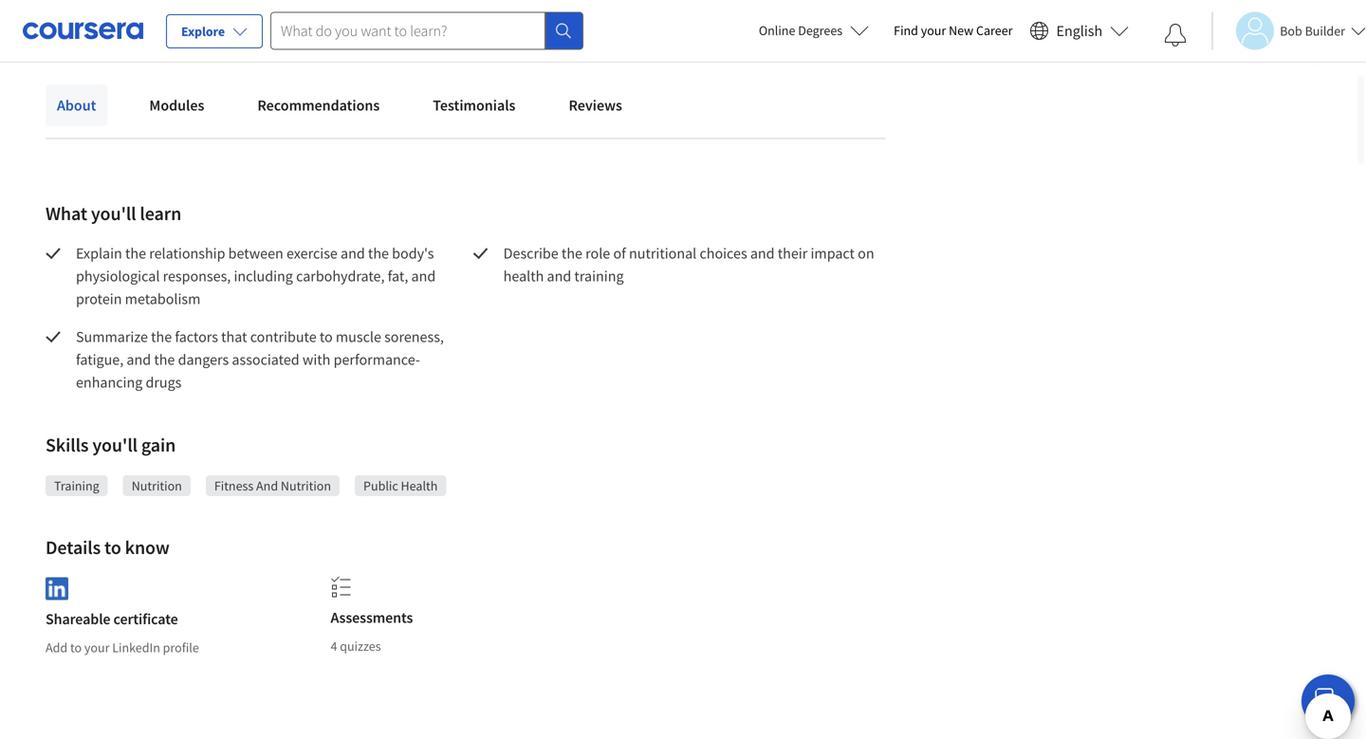 Task type: locate. For each thing, give the bounding box(es) containing it.
training
[[574, 267, 624, 286]]

physiological
[[76, 267, 160, 286]]

fat,
[[388, 267, 408, 286]]

0 vertical spatial to
[[320, 327, 333, 346]]

builder
[[1305, 22, 1345, 39]]

role
[[585, 244, 610, 263]]

your right 'find' at the top of page
[[921, 22, 946, 39]]

and
[[341, 244, 365, 263], [750, 244, 775, 263], [411, 267, 436, 286], [547, 267, 571, 286], [127, 350, 151, 369]]

0 vertical spatial you'll
[[91, 202, 136, 225]]

recommendations link
[[246, 84, 391, 126]]

None search field
[[270, 12, 583, 50]]

0 horizontal spatial your
[[84, 639, 110, 656]]

fitness
[[214, 477, 254, 494]]

1 nutrition from the left
[[132, 477, 182, 494]]

you'll
[[91, 202, 136, 225], [92, 433, 138, 457]]

new
[[949, 22, 974, 39]]

performance-
[[334, 350, 420, 369]]

details to know
[[46, 536, 170, 559]]

contribute
[[250, 327, 317, 346]]

2 vertical spatial to
[[70, 639, 82, 656]]

1 horizontal spatial nutrition
[[281, 477, 331, 494]]

skills you'll gain
[[46, 433, 176, 457]]

health
[[401, 477, 438, 494]]

metabolism
[[125, 289, 201, 308]]

2 horizontal spatial to
[[320, 327, 333, 346]]

that
[[221, 327, 247, 346]]

fitness and nutrition
[[214, 477, 331, 494]]

linkedin
[[112, 639, 160, 656]]

find your new career
[[894, 22, 1013, 39]]

associated
[[232, 350, 299, 369]]

with
[[302, 350, 331, 369]]

describe
[[503, 244, 559, 263]]

nutrition
[[132, 477, 182, 494], [281, 477, 331, 494]]

explain the relationship between exercise and the body's physiological responses, including carbohydrate, fat, and protein metabolism
[[76, 244, 439, 308]]

the
[[125, 244, 146, 263], [368, 244, 389, 263], [562, 244, 582, 263], [151, 327, 172, 346], [154, 350, 175, 369]]

and up carbohydrate, at the left of the page
[[341, 244, 365, 263]]

1 vertical spatial you'll
[[92, 433, 138, 457]]

the left the role
[[562, 244, 582, 263]]

you'll for what
[[91, 202, 136, 225]]

summarize
[[76, 327, 148, 346]]

soreness,
[[384, 327, 444, 346]]

0 vertical spatial your
[[921, 22, 946, 39]]

testimonials link
[[421, 84, 527, 126]]

4 quizzes
[[331, 638, 381, 655]]

online degrees
[[759, 22, 843, 39]]

online degrees button
[[744, 9, 884, 51]]

you'll up explain
[[91, 202, 136, 225]]

1 vertical spatial to
[[104, 536, 121, 559]]

public
[[363, 477, 398, 494]]

between
[[228, 244, 283, 263]]

1 vertical spatial your
[[84, 639, 110, 656]]

the up physiological
[[125, 244, 146, 263]]

the for summarize the factors that contribute to muscle soreness, fatigue, and the dangers associated with performance- enhancing drugs
[[151, 327, 172, 346]]

and inside summarize the factors that contribute to muscle soreness, fatigue, and the dangers associated with performance- enhancing drugs
[[127, 350, 151, 369]]

the left factors
[[151, 327, 172, 346]]

nutrition down gain
[[132, 477, 182, 494]]

explore
[[181, 23, 225, 40]]

to for know
[[104, 536, 121, 559]]

4
[[331, 638, 337, 655]]

protein
[[76, 289, 122, 308]]

you'll left gain
[[92, 433, 138, 457]]

and up 'drugs'
[[127, 350, 151, 369]]

the up fat,
[[368, 244, 389, 263]]

training
[[54, 477, 99, 494]]

the inside describe the role of nutritional choices and their impact on health and training
[[562, 244, 582, 263]]

bob builder
[[1280, 22, 1345, 39]]

0 horizontal spatial to
[[70, 639, 82, 656]]

carbohydrate,
[[296, 267, 385, 286]]

responses,
[[163, 267, 231, 286]]

recommendations
[[257, 96, 380, 115]]

profile
[[163, 639, 199, 656]]

the up 'drugs'
[[154, 350, 175, 369]]

2 nutrition from the left
[[281, 477, 331, 494]]

your
[[921, 22, 946, 39], [84, 639, 110, 656]]

health
[[503, 267, 544, 286]]

certificate
[[113, 610, 178, 629]]

your down shareable certificate
[[84, 639, 110, 656]]

to right add
[[70, 639, 82, 656]]

nutrition right and
[[281, 477, 331, 494]]

on
[[858, 244, 874, 263]]

assessments
[[331, 608, 413, 627]]

to
[[320, 327, 333, 346], [104, 536, 121, 559], [70, 639, 82, 656]]

0 horizontal spatial nutrition
[[132, 477, 182, 494]]

to up the with
[[320, 327, 333, 346]]

learn
[[140, 202, 181, 225]]

what
[[46, 202, 87, 225]]

1 horizontal spatial to
[[104, 536, 121, 559]]

fatigue,
[[76, 350, 124, 369]]

explore button
[[166, 14, 263, 48]]

add to your linkedin profile
[[46, 639, 199, 656]]

to left know
[[104, 536, 121, 559]]

muscle
[[336, 327, 381, 346]]



Task type: vqa. For each thing, say whether or not it's contained in the screenshot.
More Option For Writing In The Sciences image
no



Task type: describe. For each thing, give the bounding box(es) containing it.
the for explain the relationship between exercise and the body's physiological responses, including carbohydrate, fat, and protein metabolism
[[125, 244, 146, 263]]

details
[[46, 536, 101, 559]]

their
[[778, 244, 808, 263]]

bob
[[1280, 22, 1302, 39]]

degrees
[[798, 22, 843, 39]]

and right health
[[547, 267, 571, 286]]

career
[[976, 22, 1013, 39]]

skills
[[46, 433, 89, 457]]

public health
[[363, 477, 438, 494]]

online
[[759, 22, 795, 39]]

you'll for skills
[[92, 433, 138, 457]]

and left their
[[750, 244, 775, 263]]

impact
[[811, 244, 855, 263]]

know
[[125, 536, 170, 559]]

chat with us image
[[1313, 686, 1343, 716]]

reviews
[[569, 96, 622, 115]]

add
[[46, 639, 68, 656]]

english
[[1056, 21, 1103, 40]]

shareable
[[46, 610, 110, 629]]

shareable certificate
[[46, 610, 178, 629]]

summarize the factors that contribute to muscle soreness, fatigue, and the dangers associated with performance- enhancing drugs
[[76, 327, 447, 392]]

enhancing
[[76, 373, 143, 392]]

gain
[[141, 433, 176, 457]]

about
[[57, 96, 96, 115]]

what you'll learn
[[46, 202, 181, 225]]

dangers
[[178, 350, 229, 369]]

testimonials
[[433, 96, 516, 115]]

of
[[613, 244, 626, 263]]

quizzes
[[340, 638, 381, 655]]

coursera image
[[23, 15, 143, 46]]

the for describe the role of nutritional choices and their impact on health and training
[[562, 244, 582, 263]]

describe the role of nutritional choices and their impact on health and training
[[503, 244, 877, 286]]

exercise
[[286, 244, 338, 263]]

and
[[256, 477, 278, 494]]

show notifications image
[[1164, 24, 1187, 46]]

to inside summarize the factors that contribute to muscle soreness, fatigue, and the dangers associated with performance- enhancing drugs
[[320, 327, 333, 346]]

to for your
[[70, 639, 82, 656]]

modules
[[149, 96, 204, 115]]

find your new career link
[[884, 19, 1022, 43]]

and down body's
[[411, 267, 436, 286]]

choices
[[700, 244, 747, 263]]

relationship
[[149, 244, 225, 263]]

find
[[894, 22, 918, 39]]

reviews link
[[557, 84, 634, 126]]

1 horizontal spatial your
[[921, 22, 946, 39]]

body's
[[392, 244, 434, 263]]

about link
[[46, 84, 108, 126]]

english button
[[1022, 0, 1137, 62]]

factors
[[175, 327, 218, 346]]

explain
[[76, 244, 122, 263]]

What do you want to learn? text field
[[270, 12, 545, 50]]

nutritional
[[629, 244, 697, 263]]

bob builder button
[[1212, 12, 1366, 50]]

modules link
[[138, 84, 216, 126]]

drugs
[[146, 373, 182, 392]]

including
[[234, 267, 293, 286]]



